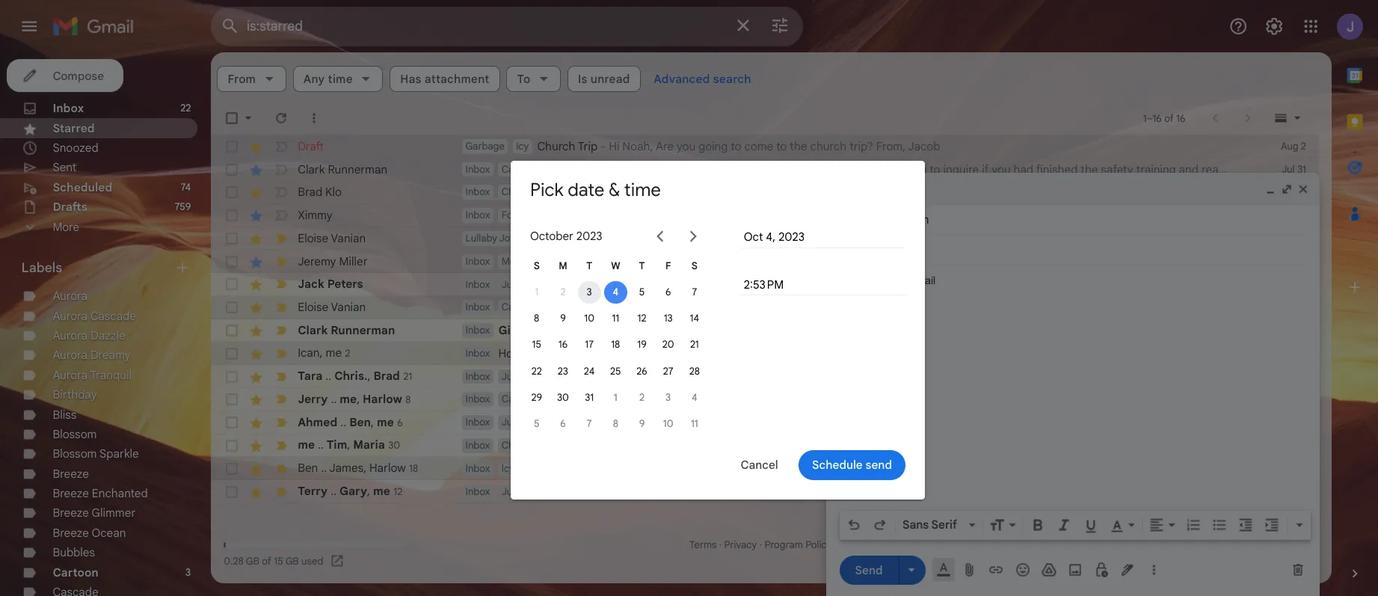 Task type: locate. For each thing, give the bounding box(es) containing it.
1 horizontal spatial jeremy
[[862, 231, 897, 244]]

korea for weather
[[483, 378, 507, 390]]

breeze down breeze link
[[48, 442, 81, 455]]

there
[[703, 210, 730, 223]]

12 oct cell
[[572, 278, 596, 302]]

footer
[[192, 488, 1200, 518]]

21 inside tara .. chris. , brad 21
[[367, 337, 375, 348]]

w
[[556, 236, 564, 247]]

cheshire for safety training and company policy
[[500, 148, 536, 160]]

10 row from the top
[[192, 311, 1200, 332]]

1
[[487, 260, 490, 271], [558, 356, 562, 367]]

row containing jeremy miller
[[192, 227, 1200, 248]]

birthday
[[48, 352, 88, 365]]

5 important according to google magic. switch from the top
[[248, 293, 263, 308]]

2 blossom from the top
[[48, 406, 88, 419]]

28 for hi jacob, you need to get me my coffee by 12:00pm pst. thanks, jeremy
[[1178, 232, 1188, 243]]

drop
[[571, 399, 595, 411]]

3 breeze from the top
[[48, 460, 81, 473]]

0 horizontal spatial possible.
[[1027, 210, 1069, 223]]

to right been
[[777, 189, 786, 202]]

company
[[668, 147, 714, 160], [486, 210, 532, 223]]

clear search image
[[661, 8, 691, 38]]

if left that's
[[1151, 252, 1157, 265]]

7 row from the top
[[192, 248, 1258, 269]]

1 vertical spatial 1
[[558, 356, 562, 367]]

possible. up the in
[[1189, 252, 1231, 265]]

3 aurora from the top
[[48, 298, 80, 311]]

subscribing up cancel
[[658, 399, 713, 411]]

1 vertical spatial know
[[632, 378, 657, 391]]

jul for coffee - hi jacob, you need to get me my coffee by 12:00pm pst. thanks, jeremy
[[1164, 232, 1176, 243]]

restaurant
[[694, 273, 745, 286]]

1 eloise vanian from the top
[[271, 210, 333, 223]]

clark runnerman up ican , me 2
[[271, 294, 359, 307]]

jul 31 left 'ideas'
[[1166, 169, 1188, 180]]

, for weekly plush drop
[[316, 398, 319, 411]]

icy
[[469, 127, 481, 139], [456, 420, 468, 432]]

1 horizontal spatial 3
[[534, 260, 538, 271]]

16 oct cell
[[500, 302, 524, 326]]

1 horizontal spatial 15
[[484, 308, 492, 319]]

-
[[546, 126, 551, 139], [747, 147, 752, 160], [536, 189, 540, 202], [544, 231, 549, 244], [634, 252, 639, 265], [634, 336, 639, 349], [560, 378, 565, 391]]

4 important according to google magic. switch from the top
[[248, 272, 263, 287]]

1 jeremy from the left
[[271, 231, 306, 244]]

2 bay from the left
[[1222, 273, 1239, 286]]

inbox link
[[48, 92, 76, 105]]

0 vertical spatial like
[[702, 252, 718, 265]]

23 oct cell
[[500, 326, 524, 350]]

inbox for meeting with client
[[423, 357, 446, 369]]

cartoon up "giants"
[[456, 274, 489, 285]]

meeting
[[683, 357, 724, 370]]

garbage
[[423, 127, 459, 139]]

t for first 't' column header from the left
[[533, 236, 539, 247]]

is for taylor
[[733, 210, 741, 223]]

inbox for favorite water sports?
[[423, 336, 446, 348]]

1 aurora from the top
[[48, 262, 80, 275]]

1 august from the left
[[865, 252, 898, 265]]

cheshire down church
[[500, 148, 536, 160]]

1 horizontal spatial ·
[[691, 490, 693, 501]]

1 horizontal spatial jacob
[[858, 273, 887, 286]]

0 horizontal spatial 3
[[169, 514, 174, 526]]

18 down night
[[556, 308, 564, 319]]

2 plush from the left
[[783, 399, 809, 411]]

0 vertical spatial brad
[[271, 168, 293, 181]]

1 horizontal spatial newsletter.
[[1181, 399, 1234, 411]]

row containing tara
[[192, 332, 1200, 353]]

1 oct cell
[[476, 254, 500, 278]]

gb left of at bottom left
[[224, 505, 236, 516]]

north
[[587, 274, 610, 285], [621, 357, 644, 369]]

from right off
[[840, 252, 862, 265]]

eloise
[[271, 210, 299, 223], [1158, 210, 1186, 223], [271, 273, 299, 286], [1299, 273, 1327, 286]]

any
[[1032, 273, 1049, 286]]

, up tara
[[291, 314, 294, 327]]

2 jul 31 from the top
[[1166, 169, 1188, 180]]

1 horizontal spatial thanks
[[975, 399, 1009, 411]]

inbox for weekly plush drop
[[423, 399, 446, 411]]

i
[[598, 189, 601, 202], [905, 378, 908, 391], [1000, 378, 1003, 391]]

0 vertical spatial 15
[[484, 308, 492, 319]]

, left maria
[[316, 398, 319, 411]]

1 vertical spatial 30
[[353, 400, 364, 411]]

m column header
[[500, 230, 524, 254]]

inbox for coffee
[[423, 232, 446, 243]]

2 clark runnerman from the top
[[271, 294, 359, 307]]

1 horizontal spatial subscribing
[[1028, 399, 1083, 411]]

0 horizontal spatial brad
[[271, 168, 293, 181]]

1 horizontal spatial plush.
[[1314, 399, 1343, 411]]

0 horizontal spatial time
[[568, 163, 601, 183]]

me .. tim , maria 30
[[271, 398, 364, 411]]

labels
[[19, 236, 57, 251]]

jul up that's
[[1164, 232, 1176, 243]]

safety training and company policy - hey jacob, writing to inquire if you had finished the safety training and read through the updated company policy. thanks, clark
[[575, 147, 1362, 160]]

t up request
[[533, 236, 539, 247]]

0 vertical spatial 31
[[1180, 148, 1188, 160]]

row containing ahmed
[[192, 374, 1212, 395]]

row containing jerry
[[192, 353, 1200, 374]]

2 confusing from the top
[[500, 357, 541, 369]]

footer containing terms
[[192, 488, 1200, 518]]

hi
[[554, 126, 563, 139], [606, 210, 616, 223], [552, 231, 562, 244], [641, 252, 651, 265], [846, 273, 856, 286], [573, 294, 583, 307]]

eloise vanian down the jack peters
[[271, 273, 333, 286]]

1 horizontal spatial thank
[[814, 419, 843, 432]]

aurora up birthday
[[48, 334, 80, 347]]

row up meeting on the bottom of the page
[[192, 332, 1200, 353]]

.. for happy turtle tuesday
[[301, 440, 306, 453]]

1 vertical spatial possible.
[[1189, 252, 1231, 265]]

1 bay from the left
[[649, 273, 666, 286]]

know
[[1123, 252, 1148, 265], [632, 378, 657, 391]]

weekly down big on the bottom right of the page
[[1116, 399, 1150, 411]]

6 important mainly because you often read messages with this label. switch from the top
[[248, 440, 263, 455]]

2 nov cell
[[572, 350, 596, 374]]

company down diego
[[486, 210, 532, 223]]

.. for weekly plush drop
[[289, 398, 294, 411]]

0 horizontal spatial subscribing
[[658, 399, 713, 411]]

, for meeting with client
[[325, 356, 327, 369]]

t
[[533, 236, 539, 247], [581, 236, 587, 247]]

3 row from the top
[[192, 165, 1275, 186]]

- right off
[[634, 252, 639, 265]]

2 t column header from the left
[[572, 230, 596, 254]]

summer
[[790, 336, 829, 349]]

not important switch for clark runnerman
[[248, 147, 263, 162]]

row containing terry
[[192, 437, 1200, 458]]

coffee
[[709, 231, 740, 244]]

4 row from the top
[[192, 186, 1200, 206]]

clark
[[271, 147, 296, 160], [1337, 147, 1362, 160], [271, 294, 298, 307]]

bay left area
[[649, 273, 666, 286]]

8 inside cell
[[558, 380, 562, 391]]

for right 4
[[571, 252, 585, 265]]

sport(s)?
[[1019, 336, 1062, 349]]

go
[[853, 294, 866, 307]]

4 aurora from the top
[[48, 316, 80, 329]]

grid containing 1
[[476, 230, 644, 398]]

thank you ben! hope everybody is having a great wednesday!!
[[814, 419, 1111, 432]]

0 vertical spatial food
[[547, 148, 567, 160]]

if up pictures
[[893, 147, 900, 160]]

aurora up aurora cascade link
[[48, 262, 80, 275]]

inbox for san diego
[[423, 190, 446, 201]]

28 oct cell
[[620, 326, 644, 350]]

1 important mainly because you often read messages with this label. switch from the top
[[248, 335, 263, 350]]

ximmy down brad klo
[[271, 189, 302, 202]]

jeremy down on
[[862, 231, 897, 244]]

meeting with client
[[683, 357, 780, 370]]

tab list
[[1212, 48, 1254, 488]]

and down request for time off - hi jacob, i'd like to request some time off from august 3rd to august 7th for personal reasons. let me know if that's possible. best,
[[890, 273, 908, 286]]

hey up 'morale' in the left top of the page
[[543, 189, 561, 202]]

important according to google magic. switch for request for time off - hi jacob, i'd like to request some time off from august 3rd to august 7th for personal reasons. let me know if that's possible. best,
[[248, 251, 263, 266]]

2 inside cell
[[510, 260, 515, 271]]

..
[[296, 335, 301, 348], [301, 356, 306, 369], [310, 377, 315, 390], [289, 398, 294, 411], [292, 419, 297, 432], [301, 440, 306, 453]]

1 thanks from the left
[[606, 399, 639, 411]]

17 oct cell
[[524, 302, 548, 326]]

.. right jerry
[[301, 356, 306, 369]]

hey up been
[[764, 168, 782, 181]]

not important switch for brad klo
[[248, 168, 263, 183]]

5 nov cell
[[476, 374, 500, 398]]

column header
[[596, 230, 620, 254]]

fast
[[552, 357, 569, 369]]

plush
[[540, 399, 568, 411], [783, 399, 809, 411], [1153, 399, 1179, 411]]

row down meeting on the bottom of the page
[[192, 374, 1212, 395]]

2 plush. from the left
[[1314, 399, 1343, 411]]

food up joyful
[[456, 190, 477, 201]]

0 vertical spatial jul 28
[[1164, 232, 1188, 243]]

coffee - hi jacob, you need to get me my coffee by 12:00pm pst. thanks, jeremy
[[510, 231, 897, 244]]

1 horizontal spatial as
[[1013, 210, 1024, 223]]

30 oct cell
[[500, 350, 524, 374]]

the left past
[[941, 168, 956, 181]]

0 horizontal spatial plush.
[[944, 399, 973, 411]]

date
[[516, 163, 550, 183]]

2 vertical spatial 31
[[532, 356, 540, 367]]

1 vertical spatial confusing
[[500, 357, 541, 369]]

11 row from the top
[[192, 332, 1200, 353]]

18 inside cell
[[556, 308, 564, 319]]

harlow for james
[[336, 419, 369, 432]]

.. left james
[[292, 419, 297, 432]]

1 gb from the left
[[224, 505, 236, 516]]

for left big on the bottom right of the page
[[1092, 378, 1106, 391]]

and for hi jacob and mateo, do you guys have any restaurant recommendations in the bay area? best, eloise
[[890, 273, 908, 286]]

0 vertical spatial let
[[1088, 252, 1103, 265]]

1 vertical spatial runnerman
[[301, 294, 359, 307]]

october
[[482, 208, 522, 221]]

1 vertical spatial 31
[[1180, 169, 1188, 180]]

2 vertical spatial with
[[650, 419, 670, 432]]

2 eloise vanian from the top
[[271, 273, 333, 286]]

20 oct cell
[[596, 302, 620, 326]]

4 new from the left
[[1291, 399, 1312, 411]]

0 vertical spatial company
[[668, 147, 714, 160]]

· right terms link
[[654, 490, 657, 501]]

1 vertical spatial going
[[812, 294, 838, 307]]

advanced search options image
[[694, 8, 724, 38]]

t for first 't' column header from the right
[[581, 236, 587, 247]]

main content
[[192, 48, 1362, 530]]

moonbeam
[[456, 232, 502, 243]]

with up weather
[[727, 357, 749, 370]]

26
[[579, 332, 589, 343]]

time down 'safety'
[[568, 163, 601, 183]]

2 vanian from the top
[[301, 273, 333, 286]]

0 horizontal spatial t
[[533, 236, 539, 247]]

cancel button
[[661, 410, 721, 436]]

vanian up miller
[[301, 210, 333, 223]]

1 horizontal spatial a
[[1014, 419, 1020, 432]]

2 horizontal spatial weekly
[[1116, 399, 1150, 411]]

30 inside me .. tim , maria 30
[[353, 400, 364, 411]]

8 for "8 oct" cell
[[486, 284, 491, 295]]

2 not important switch from the top
[[248, 147, 263, 162]]

sent
[[48, 146, 70, 159]]

0 horizontal spatial 1
[[487, 260, 490, 271]]

5
[[486, 380, 491, 391]]

the left game? in the right of the page
[[881, 294, 897, 307]]

important according to google magic. switch for inbox giants opening night
[[248, 293, 263, 308]]

inbox inside inbox giants opening night
[[423, 295, 446, 306]]

program policies link
[[695, 490, 764, 501]]

2 · from the left
[[691, 490, 693, 501]]

clark for hi jacob, did you decide whether or not you were going to go to the game? let me know.
[[271, 294, 298, 307]]

hi jacob, did you decide whether or not you were going to go to the game? let me know.
[[573, 294, 997, 307]]

t column header
[[524, 230, 548, 254], [572, 230, 596, 254]]

0 horizontal spatial ben
[[271, 419, 289, 432]]

july for weather
[[456, 378, 473, 390]]

vanian down peters
[[301, 273, 333, 286]]

a
[[743, 210, 749, 223], [1014, 419, 1020, 432]]

0 vertical spatial 18
[[556, 308, 564, 319]]

thanks up productivity
[[606, 399, 639, 411]]

1 horizontal spatial week.
[[1259, 399, 1288, 411]]

july for request
[[456, 253, 473, 264]]

not important switch
[[248, 126, 263, 141], [248, 147, 263, 162], [248, 168, 263, 183], [248, 188, 263, 203]]

if right ask
[[672, 189, 679, 202]]

night
[[535, 294, 563, 307]]

area?
[[1242, 273, 1270, 286]]

a left great at the bottom of page
[[1014, 419, 1020, 432]]

aurora cascade link
[[48, 280, 124, 293]]

0 vertical spatial paint
[[621, 274, 641, 285]]

runnerman for safety
[[298, 147, 352, 160]]

1 horizontal spatial 9
[[571, 357, 576, 369]]

21 oct cell
[[620, 302, 644, 326]]

compose
[[48, 62, 95, 75]]

18 right james
[[372, 421, 380, 432]]

to left ask
[[641, 189, 651, 202]]

clark down draft
[[271, 147, 296, 160]]

2 horizontal spatial if
[[1151, 252, 1157, 265]]

cancel
[[674, 416, 708, 429]]

3 not important switch from the top
[[248, 168, 263, 183]]

1 row from the top
[[192, 123, 1200, 144]]

0 horizontal spatial t column header
[[524, 230, 548, 254]]

1 newsletter. from the left
[[811, 399, 864, 411]]

scheduled link
[[48, 164, 102, 177]]

jack
[[271, 252, 295, 265]]

31 inside cell
[[532, 356, 540, 367]]

cheshire for let's do another benihana christmas next time
[[456, 169, 493, 181]]

breeze down blossom sparkle link
[[48, 424, 81, 437]]

1 horizontal spatial 1
[[558, 356, 562, 367]]

8 oct cell
[[476, 278, 500, 302]]

me left my
[[675, 231, 690, 244]]

5 important mainly because you often read messages with this label. switch from the top
[[248, 419, 263, 434]]

benihana
[[612, 168, 656, 181]]

14 oct cell
[[620, 278, 644, 302]]

0 vertical spatial ben
[[318, 377, 337, 390]]

hi left "taylor"
[[606, 210, 616, 223]]

30 inside cell
[[507, 356, 518, 367]]

1 clark runnerman from the top
[[271, 147, 352, 160]]

4 important mainly because you often read messages with this label. switch from the top
[[248, 398, 263, 413]]

1 vertical spatial eloise vanian
[[271, 273, 333, 286]]

privacy link
[[659, 490, 689, 501]]

, for favorite water sports?
[[334, 335, 337, 348]]

0 vertical spatial 21
[[628, 308, 636, 319]]

pick date & time heading
[[482, 163, 601, 183]]

0 horizontal spatial as
[[974, 210, 985, 223]]

29
[[483, 356, 493, 367]]

0 vertical spatial vanian
[[301, 210, 333, 223]]

let down do
[[934, 294, 949, 307]]

3 nov cell
[[596, 350, 620, 374]]

1 important according to google magic. switch from the top
[[248, 209, 263, 224]]

15 inside 15 oct cell
[[484, 308, 492, 319]]

going up training
[[635, 126, 662, 139]]

wanted
[[604, 189, 639, 202]]

favorite water sports? - hey there everybody, since it's summer now, what's everybody's favorite water sport(s)?
[[514, 336, 1062, 349]]

subscribing down accordingly
[[1028, 399, 1083, 411]]

1 blossom from the top
[[48, 388, 88, 401]]

8 inside cell
[[486, 284, 491, 295]]

gary
[[309, 440, 334, 453]]

16 row from the top
[[192, 437, 1200, 458]]

1 for 1 oct cell
[[487, 260, 490, 271]]

0 horizontal spatial like
[[702, 252, 718, 265]]

2 horizontal spatial is
[[970, 419, 978, 432]]

1 t column header from the left
[[524, 230, 548, 254]]

thank
[[558, 315, 587, 328], [814, 419, 843, 432]]

off
[[824, 252, 837, 265]]

2 san from the left
[[789, 189, 807, 202]]

13 row from the top
[[192, 374, 1212, 395]]

5 aurora from the top
[[48, 334, 80, 347]]

22 oct cell
[[476, 326, 500, 350]]

2 august from the left
[[931, 252, 964, 265]]

thanks
[[606, 399, 639, 411], [975, 399, 1009, 411]]

0 vertical spatial thank
[[558, 315, 587, 328]]

5 oct cell
[[572, 254, 596, 278]]

vanian for company morale event
[[301, 210, 333, 223]]

2 horizontal spatial time
[[801, 252, 822, 265]]

0 horizontal spatial ximmy
[[271, 189, 302, 202]]

eloise vanian up jeremy miller
[[271, 210, 333, 223]]

restaurant
[[1052, 273, 1101, 286]]

14 row from the top
[[192, 395, 1343, 416]]

0 vertical spatial icy
[[469, 127, 481, 139]]

2 important mainly because you often read messages with this label. switch from the top
[[248, 356, 263, 371]]

confusing for bay area restaurant recommendations
[[500, 274, 541, 285]]

, for happy turtle tuesday
[[334, 440, 337, 453]]

1 ximmy from the left
[[271, 189, 302, 202]]

come up christmas
[[677, 126, 703, 139]]

2 weekly from the left
[[746, 399, 780, 411]]

breeze up breeze ocean link
[[48, 460, 81, 473]]

0 horizontal spatial newsletter.
[[811, 399, 864, 411]]

jul for safety training and company policy - hey jacob, writing to inquire if you had finished the safety training and read through the updated company policy. thanks, clark
[[1166, 148, 1178, 160]]

1 vertical spatial 8
[[369, 358, 374, 369]]

bubbles link
[[48, 496, 86, 509]]

sports?
[[591, 336, 631, 349]]

paint up 'did'
[[621, 274, 641, 285]]

inbox for request for time off
[[423, 253, 446, 264]]

san diego - hey jacob, i wanted to ask if you have ever been to san diego? warm wishes, ximmy
[[484, 189, 944, 202]]

0 vertical spatial cascade
[[82, 280, 124, 293]]

.. for meeting with client
[[301, 356, 306, 369]]

confusing for meeting with client
[[500, 357, 541, 369]]

let up hi jacob and mateo, do you guys have any restaurant recommendations in the bay area? best, eloise
[[1088, 252, 1103, 265]]

2 t from the left
[[581, 236, 587, 247]]

xmas
[[982, 168, 1008, 181]]

tomorrow?
[[851, 378, 903, 391]]

mateo,
[[911, 273, 943, 286]]

1 vanian from the top
[[301, 210, 333, 223]]

and for hi taylor and sunny, there is a company morale event on friday! please rsvp as soon as possible. thanks! sincerely, eloise
[[649, 210, 667, 223]]

aug
[[1165, 127, 1181, 139]]

0 vertical spatial cheshire
[[500, 148, 536, 160]]

2 jeremy from the left
[[862, 231, 897, 244]]

6 for 6 oct cell in the top of the page
[[605, 260, 610, 271]]

1 vertical spatial thanks!
[[1175, 378, 1212, 391]]

9 nov cell
[[572, 374, 596, 398]]

do
[[557, 168, 569, 181]]

plush down event.
[[1153, 399, 1179, 411]]

cascade inside aurora aurora cascade aurora dazzle aurora dreamy aurora tranquil birthday bliss blossom blossom sparkle breeze breeze enchanted breeze glimmer breeze ocean bubbles
[[82, 280, 124, 293]]

2 inside cell
[[582, 356, 586, 367]]

2 important according to google magic. switch from the top
[[248, 230, 263, 245]]

2 horizontal spatial plush
[[1153, 399, 1179, 411]]

0 horizontal spatial i
[[598, 189, 601, 202]]

10 nov cell
[[596, 374, 620, 398]]

1 vertical spatial 28
[[1178, 253, 1188, 264]]

thank for thank you ben! hope everybody is having a great wednesday!!
[[814, 419, 843, 432]]

4 breeze from the top
[[48, 478, 81, 491]]

0 vertical spatial possible.
[[1027, 210, 1069, 223]]

2 breeze from the top
[[48, 442, 81, 455]]

row containing ben
[[192, 416, 1200, 437]]

by
[[742, 231, 754, 244]]

important according to google magic. switch for coffee - hi jacob, you need to get me my coffee by 12:00pm pst. thanks, jeremy
[[248, 230, 263, 245]]

1 t from the left
[[533, 236, 539, 247]]

1 jul 31 from the top
[[1166, 148, 1188, 160]]

important mainly because you often read messages with this label. switch for happy
[[248, 440, 263, 455]]

0 horizontal spatial north
[[587, 274, 610, 285]]

0 horizontal spatial san
[[484, 189, 502, 202]]

grid
[[476, 230, 644, 398]]

0 horizontal spatial jeremy
[[271, 231, 306, 244]]

0 horizontal spatial icy
[[456, 420, 468, 432]]

4 not important switch from the top
[[248, 188, 263, 203]]

hey
[[754, 147, 773, 160], [764, 168, 782, 181], [543, 189, 561, 202], [642, 336, 660, 349]]

2 as from the left
[[1013, 210, 1024, 223]]

hi taylor and sunny, there is a company morale event on friday! please rsvp as soon as possible. thanks! sincerely, eloise
[[606, 210, 1186, 223]]

harlow down tara .. chris. , brad 21
[[330, 356, 366, 369]]

subscribing
[[658, 399, 713, 411], [1028, 399, 1083, 411]]

1 horizontal spatial is
[[746, 378, 753, 391]]

cheshire for weekly plush drop
[[456, 399, 493, 411]]

1 vertical spatial thanks,
[[823, 231, 860, 244]]

1 vertical spatial 12
[[358, 441, 366, 453]]

11 nov cell
[[620, 374, 644, 398]]

ican
[[271, 314, 291, 327]]

2 down m column header on the top left
[[510, 260, 515, 271]]

me down "ahmed"
[[271, 398, 286, 411]]

row containing weekly plush drop
[[192, 395, 1343, 416]]

aurora link
[[48, 262, 80, 275]]

trip?
[[773, 126, 794, 139]]

, up maria
[[337, 377, 340, 390]]

1 horizontal spatial plush
[[783, 399, 809, 411]]

boost
[[537, 419, 564, 432]]

6 row from the top
[[192, 227, 1200, 248]]

important mainly because you often read messages with this label. switch
[[248, 335, 263, 350], [248, 356, 263, 371], [248, 377, 263, 392], [248, 398, 263, 413], [248, 419, 263, 434], [248, 440, 263, 455]]

2 oct cell
[[500, 254, 524, 278]]

thanks! down lets
[[1071, 210, 1108, 223]]

t left you
[[581, 236, 587, 247]]

None search field
[[192, 6, 730, 42]]

9 right fast
[[571, 357, 576, 369]]

event.
[[1144, 378, 1173, 391]]

jul 28
[[1164, 232, 1188, 243], [1162, 253, 1188, 264]]

to
[[665, 126, 674, 139], [706, 126, 716, 139], [846, 147, 855, 160], [641, 189, 651, 202], [777, 189, 786, 202], [644, 231, 654, 244], [721, 252, 730, 265], [919, 252, 929, 265], [841, 294, 851, 307], [868, 294, 878, 307], [806, 378, 815, 391], [936, 378, 946, 391], [716, 399, 726, 411], [1086, 399, 1096, 411]]

important mainly because you often read messages with this label. switch for boost
[[248, 419, 263, 434]]

let's do another benihana christmas next time
[[531, 168, 754, 181]]

row containing draft
[[192, 123, 1200, 144]]

8 left does on the bottom left
[[558, 380, 562, 391]]

9
[[510, 284, 515, 295], [571, 357, 576, 369]]

important according to google magic. switch
[[248, 209, 263, 224], [248, 230, 263, 245], [248, 251, 263, 266], [248, 272, 263, 287], [248, 293, 263, 308], [248, 314, 263, 329]]

0 horizontal spatial 30
[[353, 400, 364, 411]]

1 confusing from the top
[[500, 274, 541, 285]]

1 vertical spatial if
[[672, 189, 679, 202]]

1 horizontal spatial weekly
[[746, 399, 780, 411]]

2 newsletter. from the left
[[1181, 399, 1234, 411]]

vacation
[[483, 253, 519, 264]]

jul 31 for hey jacob, writing to inquire if you had finished the safety training and read through the updated company policy. thanks, clark
[[1166, 148, 1188, 160]]

cartoon up cascade link
[[48, 514, 90, 527]]

12
[[580, 284, 588, 295], [358, 441, 366, 453]]

1 weekly from the left
[[500, 399, 537, 411]]

row up the sunny, on the top of the page
[[192, 186, 1200, 206]]

0 vertical spatial company
[[1219, 147, 1263, 160]]

compose button
[[6, 54, 113, 84]]

15 row from the top
[[192, 416, 1200, 437]]

18 oct cell
[[548, 302, 572, 326]]

12 row from the top
[[192, 353, 1200, 374]]

1 not important switch from the top
[[248, 126, 263, 141]]

pick date & time dialog
[[464, 146, 841, 454]]

bubbles
[[48, 496, 86, 509]]

row
[[192, 123, 1200, 144], [192, 144, 1362, 165], [192, 165, 1275, 186], [192, 186, 1200, 206], [192, 206, 1200, 227], [192, 227, 1200, 248], [192, 248, 1258, 269], [192, 269, 1327, 290], [192, 290, 1200, 311], [192, 311, 1200, 332], [192, 332, 1200, 353], [192, 353, 1200, 374], [192, 374, 1212, 395], [192, 395, 1343, 416], [192, 416, 1200, 437], [192, 437, 1200, 458]]

inbox for let's do another benihana christmas next time
[[423, 169, 446, 181]]

inbox for happy turtle tuesday
[[423, 441, 446, 453]]

fast 9
[[552, 357, 576, 369]]

main content containing weekly plush drop
[[192, 48, 1362, 530]]

follow link to manage storage image
[[300, 503, 315, 518]]

1 vertical spatial cheshire
[[456, 169, 493, 181]]

1 horizontal spatial august
[[931, 252, 964, 265]]

vanian for bay area restaurant recommendations
[[301, 273, 333, 286]]

best,
[[1234, 252, 1258, 265], [1272, 273, 1296, 286]]

inbox homework question
[[423, 315, 548, 328]]

2 week. from the left
[[1259, 399, 1288, 411]]

ask
[[654, 189, 670, 202]]

know down 4 nov "cell"
[[632, 378, 657, 391]]

21 inside cell
[[628, 308, 636, 319]]

jacob,
[[775, 147, 807, 160], [564, 189, 596, 202], [564, 231, 596, 244], [653, 252, 685, 265], [585, 294, 617, 307]]

question
[[507, 315, 548, 328]]

as left soon
[[974, 210, 985, 223]]

ben up terry
[[271, 419, 289, 432]]

0 horizontal spatial bay
[[649, 273, 666, 286]]

2 vertical spatial 8
[[558, 380, 562, 391]]

5 row from the top
[[192, 206, 1200, 227]]

3 weekly from the left
[[1116, 399, 1150, 411]]

snoozed
[[48, 128, 90, 141]]

korea down the "29 oct" "cell"
[[483, 378, 507, 390]]

3 important according to google magic. switch from the top
[[248, 251, 263, 266]]

1 horizontal spatial going
[[812, 294, 838, 307]]

settings image
[[1150, 15, 1168, 33]]

0 vertical spatial 12
[[580, 284, 588, 295]]

1 horizontal spatial company
[[668, 147, 714, 160]]

harlow for me
[[330, 356, 366, 369]]

3 oct cell
[[524, 254, 548, 278]]

is right weather
[[746, 378, 753, 391]]

clark runnerman for safety
[[271, 147, 352, 160]]

4 nov cell
[[620, 350, 644, 374]]

1 horizontal spatial san
[[789, 189, 807, 202]]

jul down aug
[[1166, 148, 1178, 160]]

6 important according to google magic. switch from the top
[[248, 314, 263, 329]]

6 down jerry .. me , harlow 8
[[361, 379, 366, 390]]

1 vertical spatial 9
[[571, 357, 576, 369]]

0 horizontal spatial a
[[743, 210, 749, 223]]

jul 28 for request for time off - hi jacob, i'd like to request some time off from august 3rd to august 7th for personal reasons. let me know if that's possible. best,
[[1162, 253, 1188, 264]]

hi down 'morale' in the left top of the page
[[552, 231, 562, 244]]

jacob, down event
[[564, 231, 596, 244]]

6 left off
[[605, 260, 610, 271]]

best, right the area?
[[1272, 273, 1296, 286]]



Task type: vqa. For each thing, say whether or not it's contained in the screenshot.
4
yes



Task type: describe. For each thing, give the bounding box(es) containing it.
wednesday!!
[[1050, 419, 1111, 432]]

1 vertical spatial ben
[[271, 419, 289, 432]]

snoozed sent
[[48, 128, 90, 159]]

blossom sparkle link
[[48, 406, 126, 419]]

s column header
[[476, 230, 500, 254]]

9 inside 9 oct cell
[[510, 284, 515, 295]]

9 inside row
[[571, 357, 576, 369]]

christmas
[[659, 168, 707, 181]]

2 vertical spatial if
[[1151, 252, 1157, 265]]

not important switch for ximmy
[[248, 188, 263, 203]]

peters
[[298, 252, 330, 265]]

0 horizontal spatial if
[[672, 189, 679, 202]]

weather
[[704, 378, 743, 391]]

10
[[531, 284, 541, 295]]

0 horizontal spatial know
[[632, 378, 657, 391]]

1 horizontal spatial like
[[833, 378, 849, 391]]

tranquil
[[82, 334, 120, 347]]

office
[[1011, 168, 1038, 181]]

training
[[1034, 147, 1070, 160]]

25 oct cell
[[548, 326, 572, 350]]

everybody's
[[890, 336, 948, 349]]

the right are in the top right of the page
[[856, 168, 872, 181]]

0 vertical spatial north
[[587, 274, 610, 285]]

you right not
[[766, 294, 783, 307]]

0 horizontal spatial with
[[650, 419, 670, 432]]

korea up the happy
[[505, 420, 529, 432]]

miller
[[308, 231, 334, 244]]

friday!
[[877, 210, 909, 223]]

row containing homework question
[[192, 311, 1200, 332]]

1 vertical spatial jacob
[[858, 273, 887, 286]]

cartoon up pick
[[456, 148, 489, 160]]

turtle
[[550, 440, 580, 453]]

to right 3rd
[[919, 252, 929, 265]]

.. up me .. tim , maria 30
[[310, 377, 315, 390]]

0 horizontal spatial going
[[635, 126, 662, 139]]

0.28 gb of 15 gb used
[[204, 505, 294, 516]]

jacob, up guys!
[[775, 147, 807, 160]]

the up wednesday!!
[[1098, 399, 1114, 411]]

july down 5 nov cell
[[478, 420, 495, 432]]

to left be
[[806, 378, 815, 391]]

advanced
[[595, 65, 646, 78]]

jul for request for time off - hi jacob, i'd like to request some time off from august 3rd to august 7th for personal reasons. let me know if that's possible. best,
[[1162, 253, 1176, 264]]

9 oct cell
[[500, 278, 524, 302]]

guys
[[982, 273, 1004, 286]]

korea for happy turtle tuesday
[[483, 441, 507, 453]]

so
[[610, 315, 621, 328]]

jacob, down get
[[653, 252, 685, 265]]

18 inside ben .. james , harlow 18
[[372, 421, 380, 432]]

2 thanks from the left
[[975, 399, 1009, 411]]

icy for church trip
[[469, 127, 481, 139]]

for down 11 nov cell
[[642, 399, 656, 411]]

guys!
[[785, 168, 810, 181]]

inbox for weather
[[423, 378, 446, 390]]

1 plush. from the left
[[944, 399, 973, 411]]

0 vertical spatial a
[[743, 210, 749, 223]]

0 vertical spatial know
[[1123, 252, 1148, 265]]

it's
[[774, 336, 788, 349]]

0 vertical spatial if
[[893, 147, 900, 160]]

1 week. from the left
[[890, 399, 918, 411]]

from,
[[797, 126, 824, 139]]

10 oct cell
[[524, 278, 548, 302]]

more
[[1163, 168, 1188, 181]]

blossom link
[[48, 388, 88, 401]]

- right diego
[[536, 189, 540, 202]]

22
[[483, 332, 493, 343]]

tuesday
[[582, 440, 625, 453]]

to down weather
[[716, 399, 726, 411]]

inbox for boost your productivity with workflow optimization tips!
[[423, 420, 446, 432]]

27 oct cell
[[596, 326, 620, 350]]

eloise vanian for bay area restaurant recommendations
[[271, 273, 333, 286]]

to left church
[[706, 126, 716, 139]]

jul 31 for hey guys! here are the pictures from the past xmas office parties lets come up with more ideas for this year
[[1166, 169, 1188, 180]]

7 nov cell
[[524, 374, 548, 398]]

.. for boost your productivity with workflow optimization tips!
[[292, 419, 297, 432]]

28 for hi jacob, i'd like to request some time off from august 3rd to august 7th for personal reasons. let me know if that's possible. best,
[[1178, 253, 1188, 264]]

hope
[[889, 419, 915, 432]]

3 important mainly because you often read messages with this label. switch from the top
[[248, 377, 263, 392]]

sent link
[[48, 146, 70, 159]]

the left big on the bottom right of the page
[[1108, 378, 1124, 391]]

cartoon up the 5
[[456, 357, 489, 369]]

0 horizontal spatial come
[[677, 126, 703, 139]]

main menu image
[[18, 15, 36, 33]]

july left the happy
[[456, 441, 473, 453]]

terry
[[271, 440, 298, 453]]

me up maria
[[343, 377, 358, 390]]

1 plush from the left
[[540, 399, 568, 411]]

since
[[745, 336, 771, 349]]

labels heading
[[19, 236, 159, 251]]

drafts link
[[48, 182, 79, 195]]

6 inside ahmed .. ben , me 6
[[361, 379, 366, 390]]

jul 28 for coffee - hi jacob, you need to get me my coffee by 12:00pm pst. thanks, jeremy
[[1164, 232, 1188, 243]]

0 vertical spatial thanks!
[[1071, 210, 1108, 223]]

my
[[692, 231, 706, 244]]

brad klo
[[271, 168, 311, 181]]

1 new from the left
[[867, 399, 887, 411]]

, for weather
[[337, 377, 340, 390]]

toggle split pane mode image
[[1158, 100, 1173, 115]]

let's
[[531, 168, 554, 181]]

productivity
[[590, 419, 647, 432]]

korea up 10 nov cell
[[587, 357, 611, 369]]

you right 14
[[638, 294, 655, 307]]

12 inside terry .. gary , me 12
[[358, 441, 366, 453]]

2 gb from the left
[[260, 505, 272, 516]]

hi up '19' on the bottom of the page
[[573, 294, 583, 307]]

opening
[[489, 294, 533, 307]]

not important switch for draft
[[248, 126, 263, 141]]

warm
[[845, 189, 872, 202]]

13
[[604, 284, 612, 295]]

whether
[[693, 294, 732, 307]]

the up policy
[[719, 126, 734, 139]]

you left had
[[902, 147, 919, 160]]

you right are at top left
[[616, 126, 633, 139]]

- left w
[[544, 231, 549, 244]]

and up lets
[[1072, 147, 1090, 160]]

1 horizontal spatial let
[[1088, 252, 1103, 265]]

2 horizontal spatial with
[[1141, 168, 1161, 181]]

25
[[555, 332, 565, 343]]

26 oct cell
[[572, 326, 596, 350]]

row containing jack peters
[[192, 248, 1258, 269]]

jacob, up 20
[[585, 294, 617, 307]]

Time field
[[675, 251, 822, 267]]

has attachment button
[[354, 60, 455, 84]]

aurora aurora cascade aurora dazzle aurora dreamy aurora tranquil birthday bliss blossom blossom sparkle breeze breeze enchanted breeze glimmer breeze ocean bubbles
[[48, 262, 134, 509]]

eloise right sincerely,
[[1158, 210, 1186, 223]]

wishes,
[[875, 189, 910, 202]]

cascade link
[[48, 532, 90, 545]]

- right trip
[[546, 126, 551, 139]]

is for you
[[970, 419, 978, 432]]

2 new from the left
[[921, 399, 942, 411]]

1 horizontal spatial with
[[727, 357, 749, 370]]

9 row from the top
[[192, 290, 1200, 311]]

in
[[1192, 273, 1201, 286]]

recommendations
[[748, 273, 836, 286]]

15 oct cell
[[476, 302, 500, 326]]

1 vertical spatial company
[[486, 210, 532, 223]]

you left ben!
[[845, 419, 863, 432]]

row containing ximmy
[[192, 186, 1200, 206]]

1 vertical spatial from
[[840, 252, 862, 265]]

do
[[946, 273, 959, 286]]

to up wednesday!!
[[1086, 399, 1096, 411]]

food for safety training and company policy
[[547, 148, 567, 160]]

1 vertical spatial cascade
[[48, 532, 90, 545]]

cartoon inside the labels navigation
[[48, 514, 90, 527]]

1 horizontal spatial ben
[[318, 377, 337, 390]]

important according to google magic. switch for inbox homework question
[[248, 314, 263, 329]]

you up the sunny, on the top of the page
[[681, 189, 699, 202]]

6 for 6 nov cell
[[510, 380, 515, 391]]

inbox inside inbox homework question
[[423, 316, 446, 327]]

recommendations
[[1104, 273, 1190, 286]]

time inside dialog
[[568, 163, 601, 183]]

me up ahmed .. ben , me 6
[[309, 356, 325, 369]]

1 horizontal spatial i
[[905, 378, 908, 391]]

writing
[[809, 147, 843, 160]]

the right the in
[[1203, 273, 1219, 286]]

0 horizontal spatial let
[[934, 294, 949, 307]]

0 horizontal spatial paint
[[621, 274, 641, 285]]

1 vertical spatial come
[[1097, 168, 1123, 181]]

happy turtle tuesday
[[514, 440, 625, 453]]

1 vertical spatial a
[[1014, 419, 1020, 432]]

row containing brad klo
[[192, 165, 1275, 186]]

to right "want"
[[936, 378, 946, 391]]

me down do
[[952, 294, 967, 307]]

refresh image
[[248, 100, 263, 115]]

, for boost your productivity with workflow optimization tips!
[[331, 419, 333, 432]]

to down coffee
[[721, 252, 730, 265]]

korea for favorite water sports?
[[483, 336, 507, 348]]

important mainly because you often read messages with this label. switch for weekly
[[248, 398, 263, 413]]

are
[[838, 168, 853, 181]]

- right policy
[[747, 147, 752, 160]]

1 vertical spatial is
[[746, 378, 753, 391]]

2 subscribing from the left
[[1028, 399, 1083, 411]]

aurora tranquil link
[[48, 334, 120, 347]]

everybody
[[917, 419, 968, 432]]

been
[[750, 189, 774, 202]]

to up christmas
[[665, 126, 674, 139]]

icy for boost your productivity with workflow optimization tips!
[[456, 420, 468, 432]]

ever
[[726, 189, 747, 202]]

1 horizontal spatial thanks!
[[1175, 378, 1212, 391]]

to up are in the top right of the page
[[846, 147, 855, 160]]

giants
[[453, 294, 487, 307]]

lullaby joyful company morale event
[[423, 210, 596, 223]]

food for let's do another benihana christmas next time
[[503, 169, 524, 181]]

0 vertical spatial from
[[916, 168, 938, 181]]

labels navigation
[[0, 48, 192, 596]]

1 as from the left
[[974, 210, 985, 223]]

11 oct cell
[[548, 278, 572, 302]]

3 inside cell
[[534, 260, 538, 271]]

to right go
[[868, 294, 878, 307]]

the up optimization on the right bottom of page
[[728, 399, 744, 411]]

eloise right the area?
[[1299, 273, 1327, 286]]

does
[[568, 378, 592, 391]]

the right 'what'
[[686, 378, 701, 391]]

october 2023
[[482, 208, 548, 221]]

2 row from the top
[[192, 144, 1362, 165]]

details link
[[1160, 505, 1187, 516]]

eloise down jack
[[271, 273, 299, 286]]

terry .. gary , me 12
[[271, 440, 366, 453]]

jack peters
[[271, 252, 330, 265]]

15 inside footer
[[249, 505, 257, 516]]

hey down much!
[[642, 336, 660, 349]]

get
[[657, 231, 672, 244]]

1 horizontal spatial best,
[[1272, 273, 1296, 286]]

1 vertical spatial company
[[752, 210, 796, 223]]

- left does on the bottom left
[[560, 378, 565, 391]]

important according to google magic. switch for lullaby joyful company morale event
[[248, 209, 263, 224]]

cartoon link
[[48, 514, 90, 527]]

weekly plush drop
[[500, 399, 595, 411]]

eloise vanian for company morale event
[[271, 210, 333, 223]]

8 for 8 nov cell
[[558, 380, 562, 391]]

glimmer
[[83, 460, 123, 473]]

hi up go
[[846, 273, 856, 286]]

0 vertical spatial have
[[701, 189, 724, 202]]

hi left noah,
[[554, 126, 563, 139]]

19 oct cell
[[572, 302, 596, 326]]

24
[[531, 332, 541, 343]]

request
[[733, 252, 769, 265]]

1 horizontal spatial have
[[1007, 273, 1030, 286]]

8 nov cell
[[548, 374, 572, 398]]

0 horizontal spatial jacob
[[826, 126, 855, 139]]

2 horizontal spatial i
[[1000, 378, 1003, 391]]

13 oct cell
[[596, 278, 620, 302]]

bay area restaurant recommendations
[[649, 273, 836, 286]]

important mainly because you often read messages with this label. switch for meeting
[[248, 356, 263, 371]]

want
[[911, 378, 934, 391]]

2 ximmy from the left
[[912, 189, 944, 202]]

clark for hey jacob, writing to inquire if you had finished the safety training and read through the updated company policy. thanks, clark
[[271, 147, 296, 160]]

to left go
[[841, 294, 851, 307]]

inbox for bay area restaurant recommendations
[[423, 274, 446, 285]]

3 inside the labels navigation
[[169, 514, 174, 526]]

klo
[[296, 168, 311, 181]]

grid inside the pick date & time dialog
[[476, 230, 644, 398]]

the up "xmas" on the right of page
[[983, 147, 999, 160]]

clark right policy.
[[1337, 147, 1362, 160]]

jul left 'ideas'
[[1166, 169, 1178, 180]]

24 oct cell
[[524, 326, 548, 350]]

12 inside cell
[[580, 284, 588, 295]]

1 breeze from the top
[[48, 424, 81, 437]]

1 horizontal spatial time
[[733, 168, 754, 181]]

more
[[48, 200, 72, 213]]

for left 'this'
[[1218, 168, 1232, 181]]

sunny,
[[670, 210, 701, 223]]

up
[[1126, 168, 1138, 181]]

3 plush from the left
[[1153, 399, 1179, 411]]

0 vertical spatial best,
[[1234, 252, 1258, 265]]

some
[[772, 252, 798, 265]]

soon
[[987, 210, 1011, 223]]

1 subscribing from the left
[[658, 399, 713, 411]]

and for safety training and company policy - hey jacob, writing to inquire if you had finished the safety training and read through the updated company policy. thanks, clark
[[648, 147, 666, 160]]

7 oct cell
[[620, 254, 644, 278]]

me up hi jacob and mateo, do you guys have any restaurant recommendations in the bay area? best, eloise
[[1106, 252, 1120, 265]]

ben .. james , harlow 18
[[271, 419, 380, 432]]

0 vertical spatial thanks,
[[1298, 147, 1334, 160]]

6 nov cell
[[500, 374, 524, 398]]

hey down church
[[754, 147, 773, 160]]

1 san from the left
[[484, 189, 502, 202]]

.. right tara
[[296, 335, 301, 348]]

are
[[596, 126, 613, 139]]

29 oct cell
[[476, 350, 500, 374]]

july for favorite
[[456, 336, 473, 348]]

of
[[238, 505, 247, 516]]

31 for hey guys! here are the pictures from the past xmas office parties lets come up with more ideas for this year
[[1180, 169, 1188, 180]]

program
[[695, 490, 730, 501]]

31 for hey jacob, writing to inquire if you had finished the safety training and read through the updated company policy. thanks, clark
[[1180, 148, 1188, 160]]

w column header
[[548, 230, 572, 254]]

4 oct cell
[[548, 254, 572, 278]]

runnerman for inbox
[[301, 294, 359, 307]]

trip
[[526, 126, 544, 139]]

0 horizontal spatial thanks,
[[823, 231, 860, 244]]

759
[[159, 182, 174, 194]]

you right do
[[962, 273, 979, 286]]

3 new from the left
[[1236, 399, 1257, 411]]

inbox inside the labels navigation
[[48, 92, 76, 105]]

search mail image
[[196, 10, 223, 37]]

8 inside jerry .. me , harlow 8
[[369, 358, 374, 369]]

clark runnerman for inbox
[[271, 294, 359, 307]]

you right '19' on the bottom of the page
[[590, 315, 607, 328]]

1 vertical spatial north
[[621, 357, 644, 369]]

through
[[1117, 147, 1155, 160]]

for down dress
[[1012, 399, 1025, 411]]

me right gary
[[339, 440, 355, 453]]

0 horizontal spatial food
[[456, 190, 477, 201]]

hi right off
[[641, 252, 651, 265]]

1 nov cell
[[548, 350, 572, 374]]

1 · from the left
[[654, 490, 657, 501]]

1 vertical spatial paint
[[655, 357, 675, 369]]

31 oct cell
[[524, 350, 548, 374]]

1 for 1 nov cell
[[558, 356, 562, 367]]

thank for thank you so much!
[[558, 315, 587, 328]]

2 inside ican , me 2
[[314, 316, 319, 327]]

8 row from the top
[[192, 269, 1327, 290]]

1 vertical spatial brad
[[340, 335, 364, 348]]

me right ican
[[296, 314, 311, 327]]

eloise up jeremy miller
[[271, 210, 299, 223]]

the down aug
[[1158, 147, 1174, 160]]

jacob, up event
[[564, 189, 596, 202]]

tara .. chris. , brad 21
[[271, 335, 375, 348]]

2 aurora from the top
[[48, 280, 80, 293]]

ahmed .. ben , me 6
[[271, 377, 366, 390]]

unread
[[537, 65, 573, 78]]

to left get
[[644, 231, 654, 244]]

2 right aug
[[1183, 127, 1188, 139]]

were
[[786, 294, 809, 307]]

for right 7th
[[985, 252, 998, 265]]

- up 4 nov "cell"
[[634, 336, 639, 349]]

is
[[526, 65, 534, 78]]

lullaby
[[423, 211, 452, 222]]

12:00pm
[[756, 231, 798, 244]]

6 oct cell
[[596, 254, 620, 278]]

training
[[608, 147, 645, 160]]



